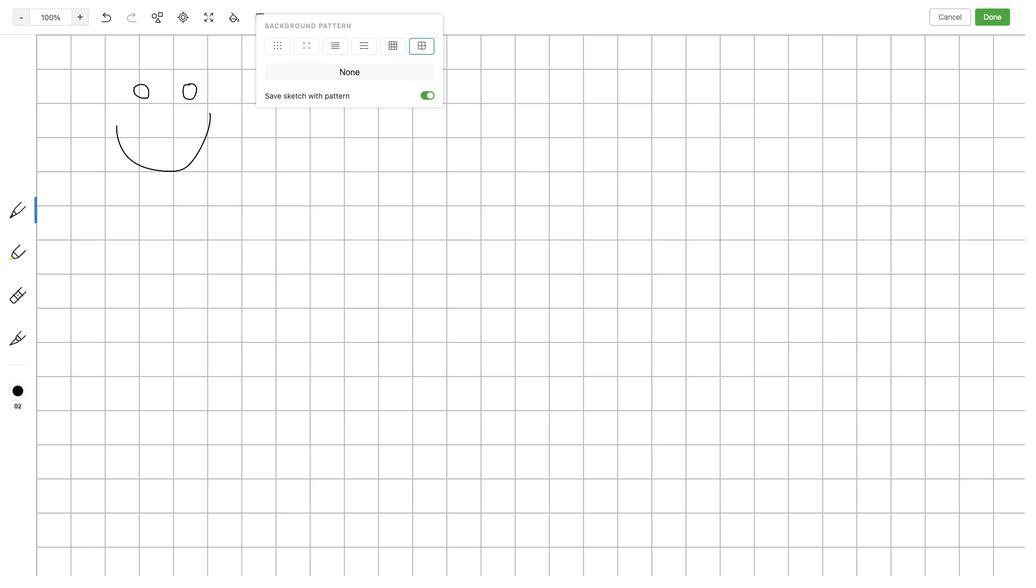 Task type: vqa. For each thing, say whether or not it's contained in the screenshot.
my tasks 'button' in the top of the page
no



Task type: describe. For each thing, give the bounding box(es) containing it.
grocery
[[142, 147, 170, 155]]

saved
[[998, 562, 1017, 570]]

16,
[[407, 54, 417, 63]]

tree containing home
[[0, 84, 128, 518]]

tasks
[[23, 139, 43, 148]]

shared with me link
[[0, 193, 128, 210]]

shortcuts
[[24, 105, 58, 114]]

settings image
[[109, 9, 122, 21]]

notebooks
[[24, 163, 61, 171]]

trash
[[23, 220, 43, 229]]

try evernote personal for free:
[[401, 6, 510, 15]]

few
[[147, 116, 158, 124]]

note window element
[[0, 0, 1025, 577]]

0 horizontal spatial notes
[[23, 122, 44, 131]]

edited
[[357, 54, 378, 63]]

first notebook button
[[364, 27, 429, 42]]

untitled
[[142, 82, 170, 91]]

all changes saved
[[958, 562, 1017, 570]]

notebooks link
[[0, 159, 128, 176]]

me
[[66, 197, 77, 206]]

1 vertical spatial ago
[[177, 180, 189, 188]]

upgrade
[[55, 534, 87, 543]]

changes
[[968, 562, 996, 570]]

cheese
[[199, 158, 225, 167]]

eggs
[[158, 158, 175, 167]]

first
[[377, 30, 392, 38]]

add a reminder image
[[338, 560, 351, 572]]

try
[[401, 6, 412, 15]]

last
[[340, 54, 355, 63]]

22
[[142, 180, 150, 188]]

0 vertical spatial ago
[[186, 116, 197, 124]]

only you
[[924, 30, 952, 38]]

free:
[[492, 6, 510, 15]]

last edited on nov 16, 2023
[[340, 54, 437, 63]]

shared
[[23, 197, 48, 206]]

a
[[142, 116, 146, 124]]

for
[[480, 6, 490, 15]]

evernote
[[414, 6, 446, 15]]

home
[[23, 88, 44, 97]]



Task type: locate. For each thing, give the bounding box(es) containing it.
milk
[[142, 158, 156, 167]]

tags
[[24, 180, 40, 189]]

on
[[381, 54, 389, 63]]

1 vertical spatial notes
[[23, 122, 44, 131]]

ago down sugar
[[177, 180, 189, 188]]

22 minutes ago
[[142, 180, 189, 188]]

all
[[958, 562, 966, 570]]

notebook
[[394, 30, 425, 38]]

upgrade button
[[6, 527, 122, 549]]

a few minutes ago
[[142, 116, 197, 124]]

minutes
[[160, 116, 184, 124], [152, 180, 175, 188]]

1 horizontal spatial notes
[[151, 32, 180, 45]]

new button
[[6, 56, 122, 75]]

tasks button
[[0, 135, 128, 152]]

you
[[940, 30, 952, 38]]

minutes right 22
[[152, 180, 175, 188]]

1 vertical spatial minutes
[[152, 180, 175, 188]]

None search field
[[14, 31, 114, 50]]

shortcuts button
[[0, 101, 128, 118]]

notes
[[151, 32, 180, 45], [23, 122, 44, 131]]

share button
[[960, 26, 999, 43]]

notes up the tasks
[[23, 122, 44, 131]]

Search text field
[[14, 31, 114, 50]]

share
[[969, 30, 990, 38]]

ago
[[186, 116, 197, 124], [177, 180, 189, 188]]

notes up "untitled"
[[151, 32, 180, 45]]

sugar
[[177, 158, 197, 167]]

grocery list milk eggs sugar cheese
[[142, 147, 225, 167]]

with
[[50, 197, 64, 206]]

tags button
[[0, 176, 128, 193]]

trash link
[[0, 216, 128, 233]]

nov
[[391, 54, 405, 63]]

personal
[[448, 6, 478, 15]]

note list element
[[128, 21, 332, 577]]

2023
[[419, 54, 437, 63]]

shared with me
[[23, 197, 77, 206]]

Note Editor text field
[[0, 0, 1025, 577]]

tree
[[0, 84, 128, 518]]

expand note image
[[339, 28, 352, 41]]

minutes right 'few'
[[160, 116, 184, 124]]

home link
[[0, 84, 128, 101]]

only
[[924, 30, 938, 38]]

new
[[23, 61, 39, 70]]

notes inside the note list element
[[151, 32, 180, 45]]

ago up grocery list milk eggs sugar cheese
[[186, 116, 197, 124]]

list
[[172, 147, 185, 155]]

0 vertical spatial minutes
[[160, 116, 184, 124]]

first notebook
[[377, 30, 425, 38]]

notes link
[[0, 118, 128, 135]]

0 vertical spatial notes
[[151, 32, 180, 45]]



